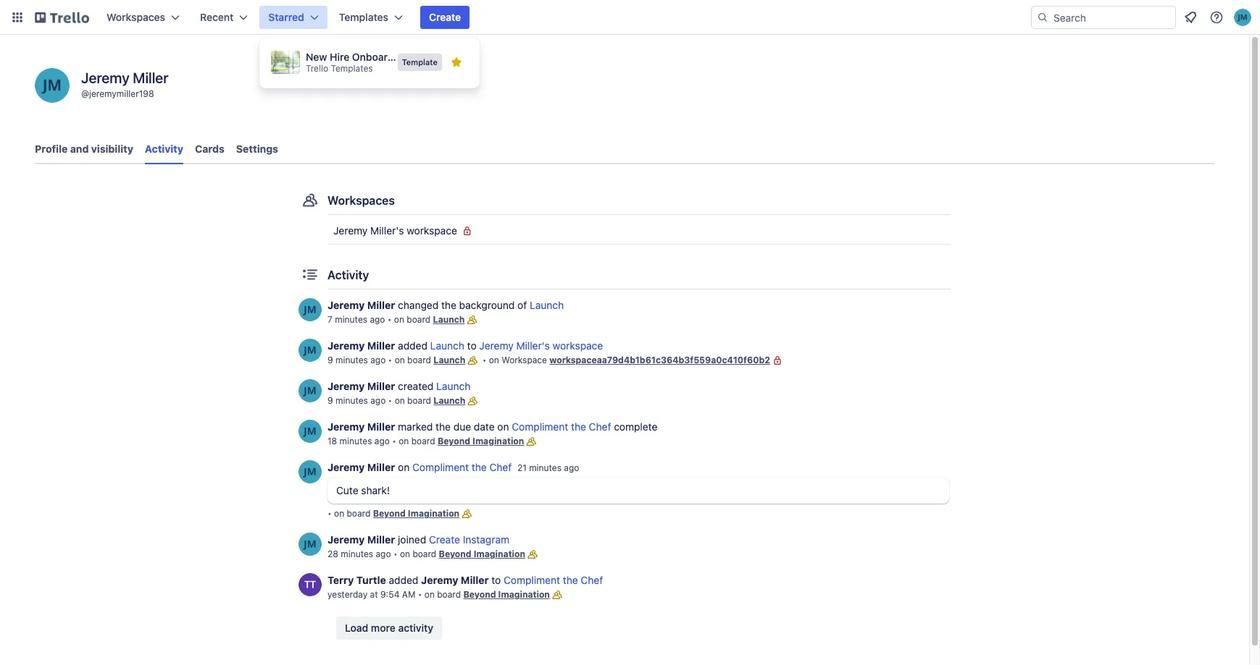 Task type: vqa. For each thing, say whether or not it's contained in the screenshot.
Explore
no



Task type: describe. For each thing, give the bounding box(es) containing it.
jeremy miller (jeremymiller198) image for marked the due date on
[[299, 420, 322, 443]]

1 vertical spatial workspace
[[553, 340, 603, 352]]

hire
[[330, 51, 349, 63]]

1 vertical spatial create
[[429, 534, 460, 546]]

added for launch
[[398, 340, 427, 352]]

sm image
[[460, 224, 474, 238]]

2 vertical spatial compliment the chef link
[[504, 575, 603, 587]]

primary element
[[0, 0, 1260, 35]]

28 minutes ago • on board beyond imagination
[[328, 549, 525, 560]]

search image
[[1037, 12, 1048, 23]]

jeremy miller on compliment the chef 21 minutes ago
[[328, 462, 579, 474]]

shark!
[[361, 485, 390, 497]]

miller up yesterday at 9:54 am • on board beyond imagination
[[461, 575, 489, 587]]

2 9 from the top
[[328, 396, 333, 406]]

on left the workspace
[[489, 355, 499, 366]]

on right date on the bottom of the page
[[497, 421, 509, 433]]

beyond down due
[[438, 436, 470, 447]]

date
[[474, 421, 495, 433]]

workspaces button
[[98, 6, 188, 29]]

added for jeremy
[[389, 575, 418, 587]]

recent
[[200, 11, 234, 23]]

jeremy for jeremy miller created launch
[[328, 380, 365, 393]]

jeremy for jeremy miller marked the due date on compliment the chef complete
[[328, 421, 365, 433]]

0 vertical spatial compliment
[[512, 421, 568, 433]]

back to home image
[[35, 6, 89, 29]]

onboarding
[[352, 51, 409, 63]]

beyond imagination link up jeremy miller joined create instagram
[[373, 509, 459, 520]]

ago for created
[[370, 396, 386, 406]]

ago for joined
[[376, 549, 391, 560]]

miller for jeremy miller changed the background of launch
[[367, 299, 395, 312]]

new
[[306, 51, 327, 63]]

template
[[402, 57, 438, 67]]

0 vertical spatial chef
[[589, 421, 611, 433]]

joined
[[398, 534, 426, 546]]

yesterday at 9:54 am • on board beyond imagination
[[328, 590, 550, 601]]

templates button
[[330, 6, 412, 29]]

on right am
[[424, 590, 435, 601]]

cards link
[[195, 136, 225, 162]]

cute
[[336, 485, 358, 497]]

instagram
[[463, 534, 509, 546]]

0 horizontal spatial workspace
[[407, 225, 457, 237]]

profile and visibility
[[35, 143, 133, 155]]

board down created
[[407, 396, 431, 406]]

Search field
[[1048, 7, 1175, 28]]

0 horizontal spatial to
[[467, 340, 476, 352]]

trello
[[306, 63, 328, 74]]

1 vertical spatial to
[[491, 575, 501, 587]]

miller for jeremy miller @ jeremymiller198
[[133, 70, 168, 86]]

minutes up jeremy miller created launch on the bottom left of page
[[335, 355, 368, 366]]

miller for jeremy miller marked the due date on compliment the chef complete
[[367, 421, 395, 433]]

templates inside new hire onboarding trello templates
[[331, 63, 373, 74]]

minutes for changed the background of
[[335, 314, 367, 325]]

create inside button
[[429, 11, 461, 23]]

created
[[398, 380, 434, 393]]

on down 'joined' on the left bottom
[[400, 549, 410, 560]]

terry turtle added jeremy miller to compliment the chef
[[328, 575, 603, 587]]

terry
[[328, 575, 354, 587]]

minutes for marked the due date on
[[340, 436, 372, 447]]

yesterday
[[328, 590, 367, 601]]

miller for jeremy miller added launch to jeremy miller's workspace
[[367, 340, 395, 352]]

board up created
[[407, 355, 431, 366]]

1 vertical spatial activity
[[328, 269, 369, 282]]

imagination down instagram
[[474, 549, 525, 560]]

minutes for joined
[[341, 549, 373, 560]]

cards
[[195, 143, 225, 155]]

at
[[370, 590, 378, 601]]

workspace
[[502, 355, 547, 366]]

activity
[[398, 622, 433, 635]]

jeremy miller @ jeremymiller198
[[81, 70, 168, 99]]

on down marked
[[399, 436, 409, 447]]

2 vertical spatial compliment
[[504, 575, 560, 587]]

and
[[70, 143, 89, 155]]

ago for changed the background of
[[370, 314, 385, 325]]

jeremy miller marked the due date on compliment the chef complete
[[328, 421, 657, 433]]

am
[[402, 590, 415, 601]]

1 vertical spatial compliment
[[412, 462, 469, 474]]

board down jeremy miller joined create instagram
[[413, 549, 436, 560]]

• on board beyond imagination
[[328, 509, 459, 520]]

turtle
[[356, 575, 386, 587]]

starred
[[268, 11, 304, 23]]

imagination down terry turtle added jeremy miller to compliment the chef
[[498, 590, 550, 601]]

ago up jeremy miller created launch on the bottom left of page
[[370, 355, 386, 366]]

activity link
[[145, 136, 183, 164]]

starred icon image
[[451, 57, 462, 68]]

workspaces inside dropdown button
[[107, 11, 165, 23]]

workspaceaa79d4b1b61c364b3f559a0c410f60b2
[[549, 355, 770, 366]]

0 notifications image
[[1182, 9, 1199, 26]]

beyond imagination link for marked the due date on
[[438, 436, 524, 447]]

board down terry turtle added jeremy miller to compliment the chef
[[437, 590, 461, 601]]

1 9 from the top
[[328, 355, 333, 366]]

settings link
[[236, 136, 278, 162]]

starred button
[[260, 6, 327, 29]]

18 minutes ago • on board beyond imagination
[[328, 436, 524, 447]]

changed
[[398, 299, 438, 312]]



Task type: locate. For each thing, give the bounding box(es) containing it.
beyond imagination link down date on the bottom of the page
[[438, 436, 524, 447]]

1 horizontal spatial activity
[[328, 269, 369, 282]]

miller up jeremymiller198
[[133, 70, 168, 86]]

jeremy miller's workspace link
[[328, 220, 951, 243], [479, 340, 603, 352]]

minutes right 7
[[335, 314, 367, 325]]

compliment down 18 minutes ago • on board beyond imagination
[[412, 462, 469, 474]]

beyond down the shark!
[[373, 509, 406, 520]]

jeremy miller (jeremymiller198) image
[[1234, 9, 1251, 26], [35, 68, 70, 103], [299, 299, 322, 322], [299, 339, 322, 362]]

added down 7 minutes ago • on board launch
[[398, 340, 427, 352]]

jeremy miller joined create instagram
[[328, 534, 509, 546]]

beyond imagination link down instagram
[[439, 549, 525, 560]]

2 jeremy miller (jeremymiller198) image from the top
[[299, 420, 322, 443]]

jeremy miller's workspace
[[333, 225, 457, 237]]

activity up 7
[[328, 269, 369, 282]]

2 vertical spatial all members of the workspace can see and edit this board. image
[[524, 435, 539, 449]]

of
[[517, 299, 527, 312]]

jeremy miller added launch to jeremy miller's workspace
[[328, 340, 603, 352]]

board down changed
[[407, 314, 431, 325]]

workspace
[[407, 225, 457, 237], [553, 340, 603, 352]]

profile and visibility link
[[35, 136, 133, 162]]

profile
[[35, 143, 68, 155]]

ago for marked the due date on
[[374, 436, 390, 447]]

miller inside jeremy miller @ jeremymiller198
[[133, 70, 168, 86]]

9
[[328, 355, 333, 366], [328, 396, 333, 406]]

•
[[388, 314, 392, 325], [388, 355, 392, 366], [482, 355, 486, 366], [388, 396, 392, 406], [392, 436, 396, 447], [328, 509, 332, 520], [393, 549, 397, 560], [418, 590, 422, 601]]

minutes up 18
[[335, 396, 368, 406]]

more
[[371, 622, 395, 635]]

marked
[[398, 421, 433, 433]]

jeremy for jeremy miller changed the background of launch
[[328, 299, 365, 312]]

recent button
[[191, 6, 257, 29]]

all members of the workspace can see and edit this board. image
[[465, 313, 479, 328], [465, 354, 480, 368], [524, 435, 539, 449]]

9:54
[[380, 590, 400, 601]]

to down instagram
[[491, 575, 501, 587]]

compliment the chef link
[[512, 421, 611, 433], [412, 462, 512, 474], [504, 575, 603, 587]]

miller
[[133, 70, 168, 86], [367, 299, 395, 312], [367, 340, 395, 352], [367, 380, 395, 393], [367, 421, 395, 433], [367, 462, 395, 474], [367, 534, 395, 546], [461, 575, 489, 587]]

imagination
[[472, 436, 524, 447], [408, 509, 459, 520], [474, 549, 525, 560], [498, 590, 550, 601]]

minutes right 18
[[340, 436, 372, 447]]

all members of the workspace can see and edit this board. image for jeremy miller joined create instagram
[[525, 548, 540, 562]]

1 vertical spatial added
[[389, 575, 418, 587]]

the
[[441, 299, 456, 312], [436, 421, 451, 433], [571, 421, 586, 433], [472, 462, 487, 474], [563, 575, 578, 587]]

miller up 7 minutes ago • on board launch
[[367, 299, 395, 312]]

9 down 7
[[328, 355, 333, 366]]

• on workspace workspaceaa79d4b1b61c364b3f559a0c410f60b2
[[480, 355, 770, 366]]

imagination up jeremy miller joined create instagram
[[408, 509, 459, 520]]

compliment the chef link for marked the due date on
[[512, 421, 611, 433]]

compliment
[[512, 421, 568, 433], [412, 462, 469, 474], [504, 575, 560, 587]]

0 horizontal spatial miller's
[[370, 225, 404, 237]]

0 vertical spatial workspaces
[[107, 11, 165, 23]]

1 horizontal spatial to
[[491, 575, 501, 587]]

miller up the shark!
[[367, 462, 395, 474]]

board down cute shark!
[[347, 509, 371, 520]]

activity left the cards
[[145, 143, 183, 155]]

ago up the shark!
[[374, 436, 390, 447]]

templates up onboarding at the top left
[[339, 11, 388, 23]]

0 vertical spatial workspace
[[407, 225, 457, 237]]

9 up 18
[[328, 396, 333, 406]]

jeremy miller (jeremymiller198) image for joined
[[299, 533, 322, 556]]

21
[[517, 463, 527, 474]]

0 vertical spatial 9
[[328, 355, 333, 366]]

terry turtle (terryturtle) image
[[299, 574, 322, 597]]

2 vertical spatial chef
[[581, 575, 603, 587]]

new hire onboarding trello templates
[[306, 51, 409, 74]]

templates inside dropdown button
[[339, 11, 388, 23]]

ago inside jeremy miller on compliment the chef 21 minutes ago
[[564, 463, 579, 474]]

all members of the workspace can see and edit this board. image down 'background'
[[465, 313, 479, 328]]

1 horizontal spatial workspace
[[553, 340, 603, 352]]

18
[[328, 436, 337, 447]]

0 vertical spatial compliment the chef link
[[512, 421, 611, 433]]

ago
[[370, 314, 385, 325], [370, 355, 386, 366], [370, 396, 386, 406], [374, 436, 390, 447], [564, 463, 579, 474], [376, 549, 391, 560]]

templates
[[339, 11, 388, 23], [331, 63, 373, 74]]

0 vertical spatial jeremy miller's workspace link
[[328, 220, 951, 243]]

chef
[[589, 421, 611, 433], [489, 462, 512, 474], [581, 575, 603, 587]]

miller for jeremy miller joined create instagram
[[367, 534, 395, 546]]

ago up turtle
[[376, 549, 391, 560]]

0 vertical spatial added
[[398, 340, 427, 352]]

added up am
[[389, 575, 418, 587]]

on
[[394, 314, 404, 325], [395, 355, 405, 366], [489, 355, 499, 366], [395, 396, 405, 406], [497, 421, 509, 433], [399, 436, 409, 447], [398, 462, 410, 474], [334, 509, 344, 520], [400, 549, 410, 560], [424, 590, 435, 601]]

load more activity
[[345, 622, 433, 635]]

0 vertical spatial miller's
[[370, 225, 404, 237]]

create button
[[420, 6, 470, 29]]

compliment the chef link for on
[[412, 462, 512, 474]]

workspaceaa79d4b1b61c364b3f559a0c410f60b2 link
[[549, 355, 770, 366]]

1 9 minutes ago • on board launch from the top
[[328, 355, 465, 366]]

launch
[[530, 299, 564, 312], [433, 314, 465, 325], [430, 340, 464, 352], [434, 355, 465, 366], [436, 380, 470, 393], [434, 396, 465, 406]]

on down 18 minutes ago • on board beyond imagination
[[398, 462, 410, 474]]

jeremy miller (jeremymiller198) image for on
[[299, 461, 322, 484]]

jeremy for jeremy miller's workspace
[[333, 225, 368, 237]]

0 horizontal spatial workspaces
[[107, 11, 165, 23]]

workspaces up jeremy miller @ jeremymiller198
[[107, 11, 165, 23]]

minutes for created
[[335, 396, 368, 406]]

complete
[[614, 421, 657, 433]]

beyond imagination link down terry turtle added jeremy miller to compliment the chef
[[463, 590, 550, 601]]

minutes right 28
[[341, 549, 373, 560]]

0 vertical spatial 9 minutes ago • on board launch
[[328, 355, 465, 366]]

all members of the workspace can see and edit this board. image for to
[[550, 588, 564, 603]]

on down jeremy miller created launch on the bottom left of page
[[395, 396, 405, 406]]

workspace up the • on workspace workspaceaa79d4b1b61c364b3f559a0c410f60b2
[[553, 340, 603, 352]]

28
[[328, 549, 338, 560]]

beyond down create instagram link
[[439, 549, 471, 560]]

all members of the workspace can see and edit this board. image up the 21
[[524, 435, 539, 449]]

@
[[81, 88, 89, 99]]

to
[[467, 340, 476, 352], [491, 575, 501, 587]]

create up the 28 minutes ago • on board beyond imagination on the bottom of page
[[429, 534, 460, 546]]

0 vertical spatial create
[[429, 11, 461, 23]]

on down cute
[[334, 509, 344, 520]]

background
[[459, 299, 515, 312]]

jeremymiller198
[[89, 88, 154, 99]]

0 vertical spatial to
[[467, 340, 476, 352]]

miller down 7 minutes ago • on board launch
[[367, 340, 395, 352]]

create up starred icon
[[429, 11, 461, 23]]

beyond imagination link for added
[[463, 590, 550, 601]]

to down 'background'
[[467, 340, 476, 352]]

activity
[[145, 143, 183, 155], [328, 269, 369, 282]]

board
[[407, 314, 431, 325], [407, 355, 431, 366], [407, 396, 431, 406], [411, 436, 435, 447], [347, 509, 371, 520], [413, 549, 436, 560], [437, 590, 461, 601]]

jeremy for jeremy miller added launch to jeremy miller's workspace
[[328, 340, 365, 352]]

3 jeremy miller (jeremymiller198) image from the top
[[299, 461, 322, 484]]

all members of the workspace can see and edit this board. image for added
[[465, 354, 480, 368]]

minutes inside jeremy miller on compliment the chef 21 minutes ago
[[529, 463, 562, 474]]

all members of the workspace can see and edit this board. image for marked the due date on
[[524, 435, 539, 449]]

0 vertical spatial activity
[[145, 143, 183, 155]]

beyond imagination link for joined
[[439, 549, 525, 560]]

all members of the workspace can see and edit this board. image
[[465, 394, 480, 409], [459, 507, 474, 522], [525, 548, 540, 562], [550, 588, 564, 603]]

9 minutes ago • on board launch down jeremy miller created launch on the bottom left of page
[[328, 396, 465, 406]]

visibility
[[91, 143, 133, 155]]

open information menu image
[[1209, 10, 1224, 25]]

all members of the workspace can see and edit this board. image for jeremy miller created launch
[[465, 394, 480, 409]]

minutes right the 21
[[529, 463, 562, 474]]

7 minutes ago • on board launch
[[328, 314, 465, 325]]

0 horizontal spatial activity
[[145, 143, 183, 155]]

settings
[[236, 143, 278, 155]]

load more activity link
[[336, 617, 442, 641]]

1 vertical spatial miller's
[[516, 340, 550, 352]]

miller for jeremy miller created launch
[[367, 380, 395, 393]]

workspaces up jeremy miller's workspace
[[328, 194, 395, 207]]

1 vertical spatial 9 minutes ago • on board launch
[[328, 396, 465, 406]]

2 9 minutes ago • on board launch from the top
[[328, 396, 465, 406]]

beyond imagination link
[[438, 436, 524, 447], [373, 509, 459, 520], [439, 549, 525, 560], [463, 590, 550, 601]]

create
[[429, 11, 461, 23], [429, 534, 460, 546]]

jeremy for jeremy miller on compliment the chef 21 minutes ago
[[328, 462, 365, 474]]

1 horizontal spatial miller's
[[516, 340, 550, 352]]

jeremy miller created launch
[[328, 380, 470, 393]]

compliment up the 21
[[512, 421, 568, 433]]

1 vertical spatial templates
[[331, 63, 373, 74]]

jeremy for jeremy miller joined create instagram
[[328, 534, 365, 546]]

1 vertical spatial compliment the chef link
[[412, 462, 512, 474]]

templates right trello
[[331, 63, 373, 74]]

board down marked
[[411, 436, 435, 447]]

1 vertical spatial 9
[[328, 396, 333, 406]]

beyond down terry turtle added jeremy miller to compliment the chef
[[463, 590, 496, 601]]

ago right 7
[[370, 314, 385, 325]]

jeremy miller changed the background of launch
[[328, 299, 564, 312]]

imagination down jeremy miller marked the due date on compliment the chef complete
[[472, 436, 524, 447]]

miller down • on board beyond imagination
[[367, 534, 395, 546]]

9 minutes ago • on board launch up jeremy miller created launch on the bottom left of page
[[328, 355, 465, 366]]

miller left created
[[367, 380, 395, 393]]

jeremy miller (jeremymiller198) image for created
[[299, 380, 322, 403]]

beyond
[[438, 436, 470, 447], [373, 509, 406, 520], [439, 549, 471, 560], [463, 590, 496, 601]]

all members of the workspace can see and edit this board. image down 'jeremy miller added launch to jeremy miller's workspace'
[[465, 354, 480, 368]]

all members of the workspace can see and edit this board. image for changed the background of
[[465, 313, 479, 328]]

miller for jeremy miller on compliment the chef 21 minutes ago
[[367, 462, 395, 474]]

workspaces
[[107, 11, 165, 23], [328, 194, 395, 207]]

1 vertical spatial chef
[[489, 462, 512, 474]]

1 vertical spatial all members of the workspace can see and edit this board. image
[[465, 354, 480, 368]]

cute shark!
[[336, 485, 390, 497]]

on down changed
[[394, 314, 404, 325]]

workspace left "sm" 'image'
[[407, 225, 457, 237]]

jeremy for jeremy miller @ jeremymiller198
[[81, 70, 129, 86]]

ago right the 21
[[564, 463, 579, 474]]

jeremy miller (jeremymiller198) image
[[299, 380, 322, 403], [299, 420, 322, 443], [299, 461, 322, 484], [299, 533, 322, 556]]

on up jeremy miller created launch on the bottom left of page
[[395, 355, 405, 366]]

miller's
[[370, 225, 404, 237], [516, 340, 550, 352]]

load
[[345, 622, 368, 635]]

7
[[328, 314, 332, 325]]

4 jeremy miller (jeremymiller198) image from the top
[[299, 533, 322, 556]]

miller left marked
[[367, 421, 395, 433]]

9 minutes ago • on board launch
[[328, 355, 465, 366], [328, 396, 465, 406]]

jeremy inside jeremy miller @ jeremymiller198
[[81, 70, 129, 86]]

1 horizontal spatial workspaces
[[328, 194, 395, 207]]

added
[[398, 340, 427, 352], [389, 575, 418, 587]]

create instagram link
[[429, 534, 509, 546]]

ago down jeremy miller created launch on the bottom left of page
[[370, 396, 386, 406]]

this workspace is private. it's not indexed or visible to those outside the workspace. image
[[770, 354, 785, 368]]

minutes
[[335, 314, 367, 325], [335, 355, 368, 366], [335, 396, 368, 406], [340, 436, 372, 447], [529, 463, 562, 474], [341, 549, 373, 560]]

jeremy
[[81, 70, 129, 86], [333, 225, 368, 237], [328, 299, 365, 312], [328, 340, 365, 352], [479, 340, 513, 352], [328, 380, 365, 393], [328, 421, 365, 433], [328, 462, 365, 474], [328, 534, 365, 546], [421, 575, 458, 587]]

1 vertical spatial jeremy miller's workspace link
[[479, 340, 603, 352]]

compliment down instagram
[[504, 575, 560, 587]]

1 vertical spatial workspaces
[[328, 194, 395, 207]]

launch link
[[530, 299, 564, 312], [433, 314, 465, 325], [430, 340, 464, 352], [434, 355, 465, 366], [436, 380, 470, 393], [434, 396, 465, 406]]

1 jeremy miller (jeremymiller198) image from the top
[[299, 380, 322, 403]]

0 vertical spatial templates
[[339, 11, 388, 23]]

0 vertical spatial all members of the workspace can see and edit this board. image
[[465, 313, 479, 328]]

due
[[453, 421, 471, 433]]



